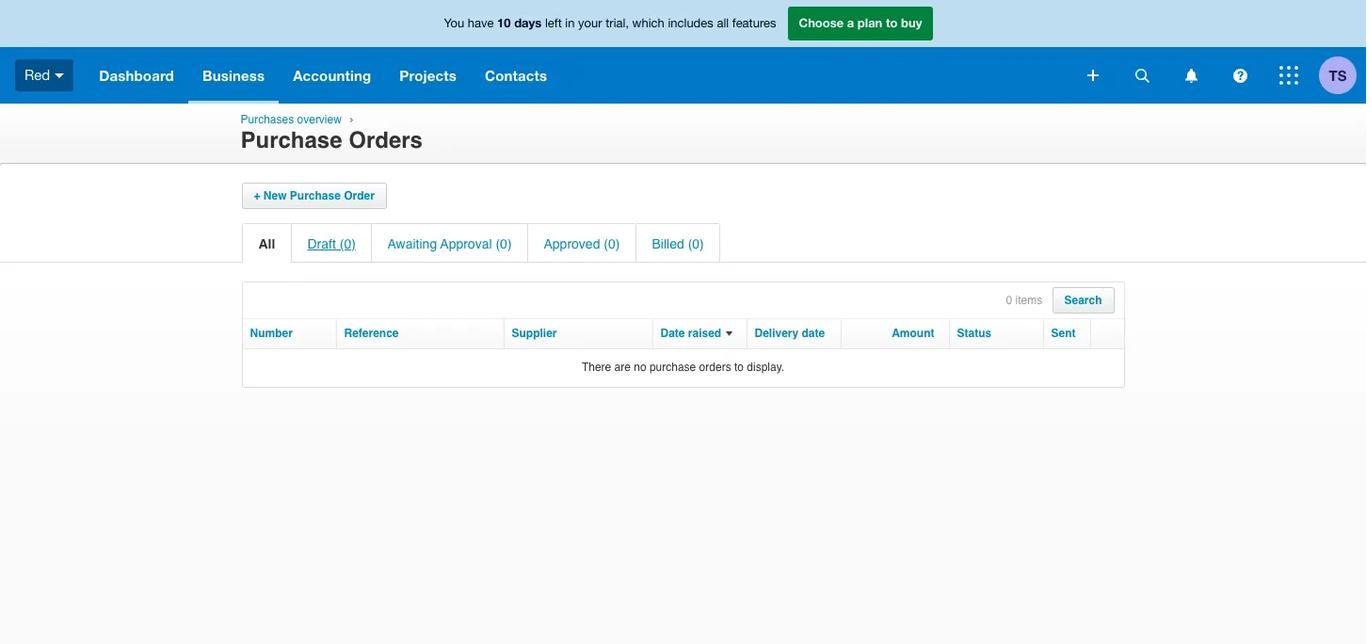 Task type: describe. For each thing, give the bounding box(es) containing it.
number
[[250, 327, 293, 340]]

+ new purchase order
[[254, 189, 375, 202]]

includes
[[668, 16, 714, 30]]

draft
[[307, 236, 336, 251]]

projects button
[[385, 47, 471, 104]]

awaiting approval (0) button
[[387, 236, 512, 251]]

choose a plan to buy
[[799, 15, 922, 30]]

have
[[468, 16, 494, 30]]

0 vertical spatial purchase
[[241, 127, 342, 154]]

approved
[[544, 236, 600, 251]]

svg image
[[1280, 66, 1299, 85]]

which
[[632, 16, 665, 30]]

0
[[1006, 294, 1012, 307]]

sent link
[[1051, 327, 1076, 340]]

business
[[202, 67, 265, 84]]

purchase
[[650, 361, 696, 374]]

(0) for draft (0)
[[340, 236, 356, 251]]

date raised link
[[661, 327, 721, 340]]

choose
[[799, 15, 844, 30]]

plan
[[858, 15, 883, 30]]

(0) for approved (0)
[[604, 236, 620, 251]]

banner containing ts
[[0, 0, 1366, 104]]

date
[[802, 327, 825, 340]]

billed (0)
[[652, 236, 704, 251]]

days
[[514, 15, 542, 30]]

orders
[[699, 361, 731, 374]]

you have 10 days left in your trial, which includes all features
[[444, 15, 776, 30]]

no
[[634, 361, 647, 374]]

sent
[[1051, 327, 1076, 340]]

draft (0) button
[[307, 236, 356, 251]]

delivery date
[[755, 327, 825, 340]]

date raised
[[661, 327, 721, 340]]

1 horizontal spatial to
[[886, 15, 898, 30]]

overview
[[297, 113, 342, 126]]

display.
[[747, 361, 784, 374]]

billed (0) button
[[652, 236, 704, 251]]

delivery date link
[[755, 327, 825, 340]]

supplier link
[[512, 327, 557, 340]]

ts button
[[1319, 47, 1366, 104]]

+
[[254, 189, 260, 202]]

delivery
[[755, 327, 799, 340]]

there
[[582, 361, 611, 374]]



Task type: locate. For each thing, give the bounding box(es) containing it.
approval
[[440, 236, 492, 251]]

orders
[[349, 127, 423, 154]]

reference link
[[344, 327, 399, 340]]

10
[[497, 15, 511, 30]]

trial,
[[606, 16, 629, 30]]

1 vertical spatial purchase
[[290, 189, 341, 202]]

contacts
[[485, 67, 547, 84]]

all button
[[258, 236, 275, 251]]

approved (0) button
[[544, 236, 620, 251]]

billed
[[652, 236, 684, 251]]

new
[[263, 189, 287, 202]]

ts
[[1329, 66, 1347, 83]]

there are no purchase orders to display.
[[582, 361, 784, 374]]

projects
[[400, 67, 457, 84]]

to
[[886, 15, 898, 30], [734, 361, 744, 374]]

are
[[614, 361, 631, 374]]

search
[[1065, 294, 1102, 307]]

awaiting approval (0)
[[387, 236, 512, 251]]

(0) right the draft
[[340, 236, 356, 251]]

your
[[578, 16, 602, 30]]

amount link
[[892, 327, 935, 340]]

1 (0) from the left
[[340, 236, 356, 251]]

approved (0)
[[544, 236, 620, 251]]

red button
[[0, 47, 85, 104]]

all
[[258, 236, 275, 251]]

+ new purchase order button
[[254, 189, 375, 202]]

items
[[1016, 294, 1043, 307]]

1 vertical spatial to
[[734, 361, 744, 374]]

purchase orders
[[241, 127, 423, 154]]

features
[[732, 16, 776, 30]]

(0) for billed (0)
[[688, 236, 704, 251]]

draft (0)
[[307, 236, 356, 251]]

to left buy
[[886, 15, 898, 30]]

purchases overview
[[241, 113, 342, 126]]

0 items
[[1006, 294, 1043, 307]]

business button
[[188, 47, 279, 104]]

buy
[[901, 15, 922, 30]]

left
[[545, 16, 562, 30]]

4 (0) from the left
[[688, 236, 704, 251]]

amount
[[892, 327, 935, 340]]

order
[[344, 189, 375, 202]]

(0)
[[340, 236, 356, 251], [496, 236, 512, 251], [604, 236, 620, 251], [688, 236, 704, 251]]

awaiting
[[387, 236, 437, 251]]

purchase right new
[[290, 189, 341, 202]]

all
[[717, 16, 729, 30]]

purchases overview link
[[241, 113, 342, 126]]

3 (0) from the left
[[604, 236, 620, 251]]

dashboard link
[[85, 47, 188, 104]]

search button
[[1065, 294, 1102, 307]]

dashboard
[[99, 67, 174, 84]]

status
[[957, 327, 992, 340]]

a
[[847, 15, 854, 30]]

(0) right billed
[[688, 236, 704, 251]]

banner
[[0, 0, 1366, 104]]

0 horizontal spatial to
[[734, 361, 744, 374]]

raised
[[688, 327, 721, 340]]

in
[[565, 16, 575, 30]]

accounting
[[293, 67, 371, 84]]

red
[[24, 67, 50, 83]]

purchase
[[241, 127, 342, 154], [290, 189, 341, 202]]

accounting button
[[279, 47, 385, 104]]

supplier
[[512, 327, 557, 340]]

to right orders
[[734, 361, 744, 374]]

svg image inside red popup button
[[55, 73, 64, 78]]

contacts button
[[471, 47, 561, 104]]

number link
[[250, 327, 293, 340]]

reference
[[344, 327, 399, 340]]

(0) right approval
[[496, 236, 512, 251]]

2 (0) from the left
[[496, 236, 512, 251]]

svg image
[[1135, 68, 1149, 82], [1185, 68, 1197, 82], [1233, 68, 1247, 82], [1088, 70, 1099, 81], [55, 73, 64, 78]]

date
[[661, 327, 685, 340]]

status link
[[957, 327, 992, 340]]

purchase down purchases overview
[[241, 127, 342, 154]]

you
[[444, 16, 464, 30]]

(0) right approved
[[604, 236, 620, 251]]

0 vertical spatial to
[[886, 15, 898, 30]]

purchases
[[241, 113, 294, 126]]



Task type: vqa. For each thing, say whether or not it's contained in the screenshot.
Date
yes



